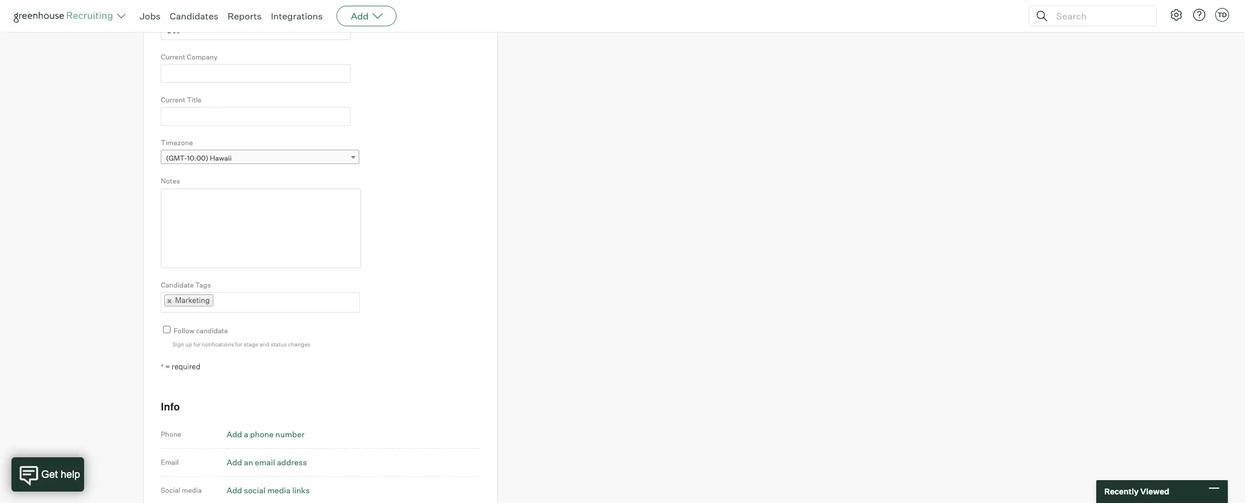 Task type: describe. For each thing, give the bounding box(es) containing it.
(gmt-10:00) hawaii
[[166, 154, 232, 163]]

add a phone number link
[[227, 430, 305, 440]]

add for add an email address
[[227, 458, 242, 468]]

address
[[277, 458, 307, 468]]

td button
[[1214, 6, 1232, 24]]

Search text field
[[1054, 8, 1147, 24]]

add social media links link
[[227, 486, 310, 496]]

info
[[161, 401, 180, 413]]

notifications
[[202, 341, 234, 348]]

* = required
[[161, 363, 201, 372]]

social
[[244, 486, 266, 496]]

sign up for notifications for stage and status changes
[[172, 341, 311, 348]]

number
[[276, 430, 305, 440]]

last name *
[[161, 10, 199, 18]]

sign
[[172, 341, 184, 348]]

add for add a phone number
[[227, 430, 242, 440]]

1 for from the left
[[194, 341, 201, 348]]

follow candidate
[[174, 327, 228, 336]]

greenhouse recruiting image
[[14, 9, 117, 23]]

phone
[[250, 430, 274, 440]]

1 horizontal spatial media
[[268, 486, 291, 496]]

current for current title
[[161, 96, 185, 104]]

candidates
[[170, 10, 219, 22]]

Notes text field
[[161, 189, 361, 268]]

add button
[[337, 6, 397, 26]]

add social media links
[[227, 486, 310, 496]]

add for add
[[351, 10, 369, 22]]

current for current company
[[161, 53, 185, 61]]

(gmt-10:00) hawaii link
[[161, 150, 360, 167]]

timezone
[[161, 138, 193, 147]]

stage
[[244, 341, 258, 348]]

marketing
[[175, 296, 210, 305]]

10:00)
[[187, 154, 209, 163]]

add an email address
[[227, 458, 307, 468]]

name
[[177, 10, 194, 18]]

integrations
[[271, 10, 323, 22]]

add an email address link
[[227, 458, 307, 468]]

a
[[244, 430, 248, 440]]

an
[[244, 458, 253, 468]]

reports
[[228, 10, 262, 22]]

changes
[[288, 341, 311, 348]]

current title
[[161, 96, 202, 104]]

tags
[[195, 281, 211, 290]]

notes
[[161, 177, 180, 186]]

email
[[255, 458, 275, 468]]



Task type: vqa. For each thing, say whether or not it's contained in the screenshot.
Recruiting efficiency button
no



Task type: locate. For each thing, give the bounding box(es) containing it.
configure image
[[1170, 8, 1184, 22]]

1 vertical spatial current
[[161, 96, 185, 104]]

2 current from the top
[[161, 96, 185, 104]]

integrations link
[[271, 10, 323, 22]]

td button
[[1216, 8, 1230, 22]]

add for add social media links
[[227, 486, 242, 496]]

media right social
[[182, 487, 202, 495]]

None text field
[[161, 22, 351, 40], [161, 107, 351, 126], [161, 22, 351, 40], [161, 107, 351, 126]]

* right name on the top
[[196, 10, 199, 18]]

social media
[[161, 487, 202, 495]]

current left company
[[161, 53, 185, 61]]

for right up at the left of page
[[194, 341, 201, 348]]

current
[[161, 53, 185, 61], [161, 96, 185, 104]]

add
[[351, 10, 369, 22], [227, 430, 242, 440], [227, 458, 242, 468], [227, 486, 242, 496]]

reports link
[[228, 10, 262, 22]]

up
[[186, 341, 192, 348]]

=
[[165, 363, 170, 372]]

add a phone number
[[227, 430, 305, 440]]

last
[[161, 10, 175, 18]]

social
[[161, 487, 180, 495]]

viewed
[[1141, 487, 1170, 497]]

(gmt-
[[166, 154, 187, 163]]

current left title
[[161, 96, 185, 104]]

1 current from the top
[[161, 53, 185, 61]]

*
[[196, 10, 199, 18], [161, 363, 164, 372]]

td
[[1218, 11, 1228, 19]]

candidate tags
[[161, 281, 211, 290]]

0 horizontal spatial *
[[161, 363, 164, 372]]

0 vertical spatial *
[[196, 10, 199, 18]]

jobs
[[140, 10, 161, 22]]

status
[[271, 341, 287, 348]]

phone
[[161, 431, 181, 439]]

1 horizontal spatial *
[[196, 10, 199, 18]]

media left the links
[[268, 486, 291, 496]]

required
[[172, 363, 201, 372]]

1 horizontal spatial for
[[235, 341, 242, 348]]

0 vertical spatial current
[[161, 53, 185, 61]]

candidate
[[196, 327, 228, 336]]

Follow candidate checkbox
[[163, 327, 171, 334]]

links
[[292, 486, 310, 496]]

candidate
[[161, 281, 194, 290]]

company
[[187, 53, 218, 61]]

hawaii
[[210, 154, 232, 163]]

2 for from the left
[[235, 341, 242, 348]]

title
[[187, 96, 202, 104]]

jobs link
[[140, 10, 161, 22]]

1 vertical spatial *
[[161, 363, 164, 372]]

add inside 'popup button'
[[351, 10, 369, 22]]

0 horizontal spatial media
[[182, 487, 202, 495]]

recently
[[1105, 487, 1139, 497]]

candidates link
[[170, 10, 219, 22]]

for
[[194, 341, 201, 348], [235, 341, 242, 348]]

recently viewed
[[1105, 487, 1170, 497]]

and
[[260, 341, 270, 348]]

None text field
[[161, 64, 351, 83], [213, 294, 356, 312], [161, 64, 351, 83], [213, 294, 356, 312]]

for left stage
[[235, 341, 242, 348]]

* left =
[[161, 363, 164, 372]]

media
[[268, 486, 291, 496], [182, 487, 202, 495]]

* inside * = required
[[161, 363, 164, 372]]

email
[[161, 459, 179, 467]]

current company
[[161, 53, 218, 61]]

follow
[[174, 327, 195, 336]]

0 horizontal spatial for
[[194, 341, 201, 348]]



